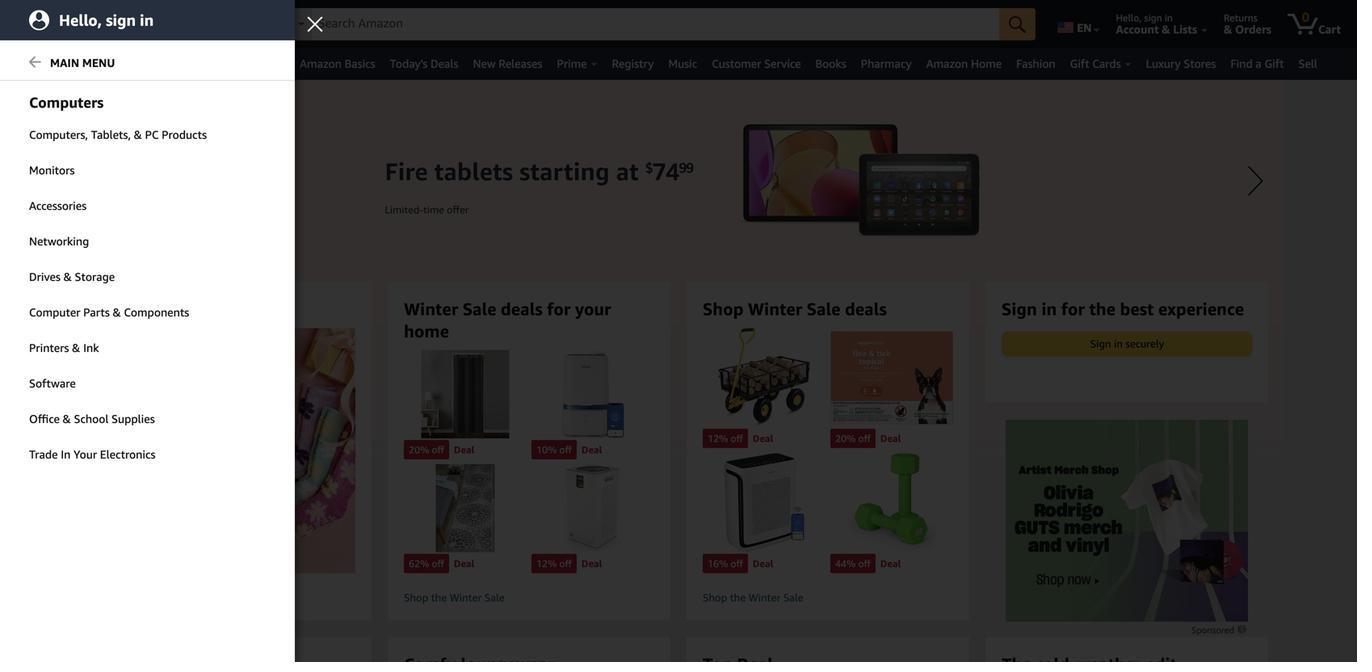 Task type: vqa. For each thing, say whether or not it's contained in the screenshot.
first list
no



Task type: locate. For each thing, give the bounding box(es) containing it.
hello, inside the navigation navigation
[[1116, 12, 1142, 23]]

computers, tablets, & pc products
[[29, 128, 207, 141]]

amazon
[[300, 57, 342, 70], [926, 57, 968, 70]]

0 horizontal spatial 12%
[[536, 558, 557, 570]]

off right 62%
[[432, 558, 444, 570]]

07430
[[222, 12, 250, 23]]

2 shop winter sale deals from the left
[[703, 299, 887, 319]]

hello, right en
[[1116, 12, 1142, 23]]

off
[[731, 433, 743, 444], [858, 433, 871, 444], [432, 444, 444, 455], [559, 444, 572, 455], [432, 558, 444, 570], [559, 558, 572, 570], [731, 558, 743, 570], [858, 558, 871, 570]]

12% off down "vevor steel garden cart, heavy duty 900 lbs capacity, with removable mesh sides to convert into flatbed, utility metal wagon with 180° rotating handle and 10 in tires, perfect for farm, yard" image
[[708, 433, 743, 444]]

amazon left the 'basics'
[[300, 57, 342, 70]]

1 horizontal spatial hello, sign in
[[1116, 12, 1173, 23]]

1 horizontal spatial hello,
[[1116, 12, 1142, 23]]

20% off down joydeco door curtain closet door, closet curtain for open closet, closet curtains for bedroom closet door, door curtains for doorways privacy bedroom(40wx78l) image
[[409, 444, 444, 455]]

shop the winter sale link
[[404, 591, 654, 605], [703, 591, 953, 605]]

1 for from the left
[[547, 299, 571, 319]]

for inside winter sale deals for your home
[[547, 299, 571, 319]]

customer service link
[[705, 53, 808, 75]]

0 horizontal spatial shop winter sale deals
[[105, 299, 289, 319]]

0 vertical spatial 12% off
[[708, 433, 743, 444]]

0 horizontal spatial shop the winter sale
[[404, 592, 505, 604]]

0 horizontal spatial sign
[[106, 11, 136, 29]]

en link
[[1048, 4, 1107, 44]]

20% down amazon basics flea and tick topical treatment for small dogs (5 -22 pounds), 6 count (previously solimo) image at the right of page
[[835, 433, 856, 444]]

1 horizontal spatial sign
[[1144, 12, 1162, 23]]

1 shop the winter sale link from the left
[[404, 591, 654, 605]]

medical care link
[[56, 53, 146, 75]]

0 horizontal spatial gift
[[1070, 57, 1090, 70]]

sign in securely link
[[1003, 332, 1251, 356]]

hello, up main menu
[[59, 11, 102, 29]]

12% off for "vevor steel garden cart, heavy duty 900 lbs capacity, with removable mesh sides to convert into flatbed, utility metal wagon with 180° rotating handle and 10 in tires, perfect for farm, yard" image
[[708, 433, 743, 444]]

winter
[[150, 299, 205, 319], [404, 299, 458, 319], [748, 299, 802, 319], [450, 592, 482, 604], [749, 592, 781, 604]]

shop the winter sale link for shop winter sale deals
[[703, 591, 953, 605]]

off down joydeco door curtain closet door, closet curtain for open closet, closet curtains for bedroom closet door, door curtains for doorways privacy bedroom(40wx78l) image
[[432, 444, 444, 455]]

16% off
[[708, 558, 743, 570]]

0 horizontal spatial sign
[[1002, 299, 1037, 319]]

prime link
[[550, 53, 605, 75]]

deal right 62% off
[[454, 558, 475, 570]]

en
[[1077, 21, 1092, 34]]

medical care
[[63, 57, 129, 70]]

shop winter sale deals image
[[77, 328, 383, 574]]

software link
[[0, 367, 295, 401]]

trade
[[29, 448, 58, 461]]

main content containing shop winter sale deals
[[0, 80, 1357, 662]]

0 horizontal spatial hello,
[[59, 11, 102, 29]]

& inside 'link'
[[113, 306, 121, 319]]

the down 62% off
[[431, 592, 447, 604]]

in inside the navigation navigation
[[1165, 12, 1173, 23]]

best
[[1120, 299, 1154, 319]]

monitors
[[29, 164, 75, 177]]

mahwah
[[182, 12, 220, 23]]

off down amazon basics flea and tick topical treatment for small dogs (5 -22 pounds), 6 count (previously solimo) image at the right of page
[[858, 433, 871, 444]]

a
[[1256, 57, 1262, 70]]

new releases
[[473, 57, 542, 70]]

off for cap barbell neoprene dumbbell weights, 8 lb pair, shamrock image
[[858, 558, 871, 570]]

medical
[[63, 57, 103, 70]]

None search field
[[270, 8, 1036, 42]]

for
[[547, 299, 571, 319], [1061, 299, 1085, 319]]

1 horizontal spatial 20%
[[835, 433, 856, 444]]

fire tablets starting at $74.99. limited-time offer. image
[[73, 80, 1284, 565]]

care
[[106, 57, 129, 70]]

shop the winter sale down 16% off in the bottom right of the page
[[703, 592, 803, 604]]

gift left cards
[[1070, 57, 1090, 70]]

2 deals from the left
[[501, 299, 543, 319]]

12% down "vevor steel garden cart, heavy duty 900 lbs capacity, with removable mesh sides to convert into flatbed, utility metal wagon with 180° rotating handle and 10 in tires, perfect for farm, yard" image
[[708, 433, 728, 444]]

components
[[124, 306, 189, 319]]

& for school
[[63, 412, 71, 426]]

shop the winter sale link for winter sale deals for your home
[[404, 591, 654, 605]]

off right 44% at the right bottom of page
[[858, 558, 871, 570]]

2 for from the left
[[1061, 299, 1085, 319]]

navigation navigation
[[0, 0, 1357, 80]]

1 horizontal spatial gift
[[1265, 57, 1284, 70]]

& inside "link"
[[72, 341, 80, 355]]

hello, sign in up menu
[[59, 11, 154, 29]]

for left "best" at the right of page
[[1061, 299, 1085, 319]]

1 horizontal spatial the
[[730, 592, 746, 604]]

& inside 'returns & orders'
[[1224, 23, 1232, 36]]

winter sale deals for your home
[[404, 299, 611, 341]]

deal down amazon basics flea and tick topical treatment for small dogs (5 -22 pounds), 6 count (previously solimo) image at the right of page
[[880, 433, 901, 444]]

new releases link
[[466, 53, 550, 75]]

0 vertical spatial sign
[[1002, 299, 1037, 319]]

2 horizontal spatial deals
[[845, 299, 887, 319]]

amazon left the home
[[926, 57, 968, 70]]

1 horizontal spatial 12% off
[[708, 433, 743, 444]]

& right drives
[[63, 270, 72, 284]]

& left lists
[[1162, 23, 1170, 36]]

new
[[473, 57, 496, 70]]

accessories
[[29, 199, 87, 212]]

sign for sign in securely
[[1090, 338, 1111, 350]]

shop down drives & storage link on the top of page
[[105, 299, 146, 319]]

for left your
[[547, 299, 571, 319]]

& left ink
[[72, 341, 80, 355]]

the left "best" at the right of page
[[1089, 299, 1116, 319]]

experience
[[1158, 299, 1244, 319]]

basics
[[345, 57, 375, 70]]

shop winter sale deals up "vevor steel garden cart, heavy duty 900 lbs capacity, with removable mesh sides to convert into flatbed, utility metal wagon with 180° rotating handle and 10 in tires, perfect for farm, yard" image
[[703, 299, 887, 319]]

0 horizontal spatial 12% off
[[536, 558, 572, 570]]

off for joydeco door curtain closet door, closet curtain for open closet, closet curtains for bedroom closet door, door curtains for doorways privacy bedroom(40wx78l) image
[[432, 444, 444, 455]]

& right office
[[63, 412, 71, 426]]

main content
[[0, 80, 1357, 662]]

luxury
[[1146, 57, 1181, 70]]

12%
[[708, 433, 728, 444], [536, 558, 557, 570]]

1 amazon from the left
[[300, 57, 342, 70]]

None submit
[[999, 8, 1036, 40]]

off down kenmore pm3020 air purifiers with h13 true hepa filter, covers up to 1500 sq.foot, 24db silentclean 3-stage hepa filtration system, 5 speeds for home large room, kitchens & bedroom image
[[559, 558, 572, 570]]

luxury stores link
[[1139, 53, 1223, 75]]

trade in your electronics
[[29, 448, 155, 461]]

& right parts
[[113, 306, 121, 319]]

0 horizontal spatial amazon
[[300, 57, 342, 70]]

deal for levoit 4l smart cool mist humidifier for home bedroom with essential oils, customize humidity for baby & plants, app & voice control, schedule, timer, last up to 40hrs, whisper quiet, handle design image
[[582, 444, 602, 455]]

off down "vevor steel garden cart, heavy duty 900 lbs capacity, with removable mesh sides to convert into flatbed, utility metal wagon with 180° rotating handle and 10 in tires, perfect for farm, yard" image
[[731, 433, 743, 444]]

1 horizontal spatial 12%
[[708, 433, 728, 444]]

kenmore pm3020 air purifiers with h13 true hepa filter, covers up to 1500 sq.foot, 24db silentclean 3-stage hepa filtration system, 5 speeds for home large room, kitchens & bedroom image
[[532, 464, 654, 553]]

off right 16%
[[731, 558, 743, 570]]

joydeco door curtain closet door, closet curtain for open closet, closet curtains for bedroom closet door, door curtains for doorways privacy bedroom(40wx78l) image
[[404, 350, 527, 438]]

printers & ink link
[[0, 331, 295, 365]]

0 horizontal spatial 20% off
[[409, 444, 444, 455]]

customer service
[[712, 57, 801, 70]]

cart
[[1318, 23, 1341, 36]]

the for winter sale deals for your home
[[431, 592, 447, 604]]

1 horizontal spatial shop the winter sale link
[[703, 591, 953, 605]]

returns
[[1224, 12, 1258, 23]]

leave feedback on sponsored ad element
[[1192, 625, 1248, 636]]

ink
[[83, 341, 99, 355]]

deal for amazon basics flea and tick topical treatment for small dogs (5 -22 pounds), 6 count (previously solimo) image at the right of page
[[880, 433, 901, 444]]

sign left lists
[[1144, 12, 1162, 23]]

1 horizontal spatial 20% off
[[835, 433, 871, 444]]

all
[[34, 57, 49, 71]]

2 shop the winter sale link from the left
[[703, 591, 953, 605]]

sponsored
[[1192, 625, 1237, 636]]

in
[[140, 11, 154, 29], [1165, 12, 1173, 23], [1042, 299, 1057, 319], [1114, 338, 1123, 350]]

sign up care
[[106, 11, 136, 29]]

0 horizontal spatial 20%
[[409, 444, 429, 455]]

& left the pc
[[134, 128, 142, 141]]

1 horizontal spatial sign
[[1090, 338, 1111, 350]]

1 shop winter sale deals from the left
[[105, 299, 289, 319]]

& for orders
[[1224, 23, 1232, 36]]

1 horizontal spatial shop winter sale deals
[[703, 299, 887, 319]]

20% off
[[835, 433, 871, 444], [409, 444, 444, 455]]

deals
[[431, 57, 458, 70]]

& left orders
[[1224, 23, 1232, 36]]

amazon basics link
[[293, 53, 383, 75]]

deal right 10% off
[[582, 444, 602, 455]]

0 horizontal spatial shop the winter sale link
[[404, 591, 654, 605]]

16%
[[708, 558, 728, 570]]

0 horizontal spatial for
[[547, 299, 571, 319]]

deal down kenmore pm3020 air purifiers with h13 true hepa filter, covers up to 1500 sq.foot, 24db silentclean 3-stage hepa filtration system, 5 speeds for home large room, kitchens & bedroom image
[[582, 558, 602, 570]]

deal for cap barbell neoprene dumbbell weights, 8 lb pair, shamrock image
[[880, 558, 901, 570]]

gift right a
[[1265, 57, 1284, 70]]

1 horizontal spatial shop the winter sale
[[703, 592, 803, 604]]

office
[[29, 412, 60, 426]]

1 horizontal spatial amazon
[[926, 57, 968, 70]]

2 amazon from the left
[[926, 57, 968, 70]]

off right 10%
[[559, 444, 572, 455]]

shop
[[105, 299, 146, 319], [703, 299, 744, 319], [404, 592, 428, 604], [703, 592, 727, 604]]

account & lists
[[1116, 23, 1197, 36]]

the down 16% off in the bottom right of the page
[[730, 592, 746, 604]]

amazon basics flea and tick topical treatment for small dogs (5 -22 pounds), 6 count (previously solimo) image
[[830, 328, 953, 427]]

1 vertical spatial 12% off
[[536, 558, 572, 570]]

hello, sign in left lists
[[1116, 12, 1173, 23]]

service
[[764, 57, 801, 70]]

1 deals from the left
[[247, 299, 289, 319]]

1 shop the winter sale from the left
[[404, 592, 505, 604]]

deal down joydeco door curtain closet door, closet curtain for open closet, closet curtains for bedroom closet door, door curtains for doorways privacy bedroom(40wx78l) image
[[454, 444, 475, 455]]

your
[[74, 448, 97, 461]]

deal for rugshop modern floral circles design for living room,bedroom,home office,kitchen non shedding runner rug 2' x 7' 2" gray image at the bottom left of the page
[[454, 558, 475, 570]]

20% down joydeco door curtain closet door, closet curtain for open closet, closet curtains for bedroom closet door, door curtains for doorways privacy bedroom(40wx78l) image
[[409, 444, 429, 455]]

44%
[[835, 558, 856, 570]]

cap barbell neoprene dumbbell weights, 8 lb pair, shamrock image
[[830, 453, 953, 553]]

deal down "vevor steel garden cart, heavy duty 900 lbs capacity, with removable mesh sides to convert into flatbed, utility metal wagon with 180° rotating handle and 10 in tires, perfect for farm, yard" image
[[753, 433, 773, 444]]

0 horizontal spatial the
[[431, 592, 447, 604]]

2 shop the winter sale from the left
[[703, 592, 803, 604]]

sign
[[106, 11, 136, 29], [1144, 12, 1162, 23]]

1 horizontal spatial deals
[[501, 299, 543, 319]]

12% down kenmore pm3020 air purifiers with h13 true hepa filter, covers up to 1500 sq.foot, 24db silentclean 3-stage hepa filtration system, 5 speeds for home large room, kitchens & bedroom image
[[536, 558, 557, 570]]

sell
[[1299, 57, 1318, 70]]

shop the winter sale down 62% off
[[404, 592, 505, 604]]

0 horizontal spatial deals
[[247, 299, 289, 319]]

find
[[1231, 57, 1253, 70]]

deal right '44% off'
[[880, 558, 901, 570]]

0 vertical spatial 12%
[[708, 433, 728, 444]]

12% off down kenmore pm3020 air purifiers with h13 true hepa filter, covers up to 1500 sq.foot, 24db silentclean 3-stage hepa filtration system, 5 speeds for home large room, kitchens & bedroom image
[[536, 558, 572, 570]]

shop winter sale deals down drives & storage link on the top of page
[[105, 299, 289, 319]]

drives
[[29, 270, 61, 284]]

1 vertical spatial 12%
[[536, 558, 557, 570]]

main menu
[[50, 56, 115, 69]]

20% off down amazon basics flea and tick topical treatment for small dogs (5 -22 pounds), 6 count (previously solimo) image at the right of page
[[835, 433, 871, 444]]

the
[[1089, 299, 1116, 319], [431, 592, 447, 604], [730, 592, 746, 604]]

deal for levoit air purifiers for home large room up to 1900 ft² in 1 hr with washable filters, air quality monitor, smart wifi, hepa filter captures allergies, pet hair, smoke, pollen in bedroom, vital 200s image
[[753, 558, 773, 570]]

&
[[1162, 23, 1170, 36], [1224, 23, 1232, 36], [134, 128, 142, 141], [63, 270, 72, 284], [113, 306, 121, 319], [72, 341, 80, 355], [63, 412, 71, 426]]

1 horizontal spatial for
[[1061, 299, 1085, 319]]

hello, sign in
[[59, 11, 154, 29], [1116, 12, 1173, 23]]

shop the winter sale for shop winter sale deals
[[703, 592, 803, 604]]

drives & storage link
[[0, 260, 295, 294]]

3 deals from the left
[[845, 299, 887, 319]]

10% off
[[536, 444, 572, 455]]

shop up "vevor steel garden cart, heavy duty 900 lbs capacity, with removable mesh sides to convert into flatbed, utility metal wagon with 180° rotating handle and 10 in tires, perfect for farm, yard" image
[[703, 299, 744, 319]]

deal right 16% off in the bottom right of the page
[[753, 558, 773, 570]]

gift cards link
[[1063, 53, 1139, 75]]

school
[[74, 412, 109, 426]]

amazon for amazon basics
[[300, 57, 342, 70]]

1 vertical spatial sign
[[1090, 338, 1111, 350]]

12% for kenmore pm3020 air purifiers with h13 true hepa filter, covers up to 1500 sq.foot, 24db silentclean 3-stage hepa filtration system, 5 speeds for home large room, kitchens & bedroom image
[[536, 558, 557, 570]]

44% off
[[835, 558, 871, 570]]

gift
[[1070, 57, 1090, 70], [1265, 57, 1284, 70]]



Task type: describe. For each thing, give the bounding box(es) containing it.
pharmacy link
[[854, 53, 919, 75]]

vevor steel garden cart, heavy duty 900 lbs capacity, with removable mesh sides to convert into flatbed, utility metal wagon with 180° rotating handle and 10 in tires, perfect for farm, yard image
[[703, 328, 826, 427]]

home
[[971, 57, 1002, 70]]

sign inside the navigation navigation
[[1144, 12, 1162, 23]]

20% for amazon basics flea and tick topical treatment for small dogs (5 -22 pounds), 6 count (previously solimo) image at the right of page
[[835, 433, 856, 444]]

today's deals
[[390, 57, 458, 70]]

pc
[[145, 128, 159, 141]]

location
[[165, 23, 209, 36]]

monitors link
[[0, 153, 295, 187]]

levoit 4l smart cool mist humidifier for home bedroom with essential oils, customize humidity for baby & plants, app & voice control, schedule, timer, last up to 40hrs, whisper quiet, handle design image
[[532, 350, 654, 438]]

deals inside winter sale deals for your home
[[501, 299, 543, 319]]

off for amazon basics flea and tick topical treatment for small dogs (5 -22 pounds), 6 count (previously solimo) image at the right of page
[[858, 433, 871, 444]]

sale inside winter sale deals for your home
[[463, 299, 496, 319]]

trade in your electronics link
[[0, 438, 295, 472]]

shop down 62%
[[404, 592, 428, 604]]

amazon image
[[15, 15, 93, 39]]

sign in securely
[[1090, 338, 1164, 350]]

10%
[[536, 444, 557, 455]]

amazon home link
[[919, 53, 1009, 75]]

delivering
[[124, 12, 168, 23]]

today's deals link
[[383, 53, 466, 75]]

today's
[[390, 57, 428, 70]]

your
[[575, 299, 611, 319]]

amazon home
[[926, 57, 1002, 70]]

orders
[[1235, 23, 1272, 36]]

none submit inside the navigation navigation
[[999, 8, 1036, 40]]

printers
[[29, 341, 69, 355]]

computer parts & components link
[[0, 296, 295, 330]]

electronics
[[100, 448, 155, 461]]

computers
[[29, 94, 104, 111]]

12% off for kenmore pm3020 air purifiers with h13 true hepa filter, covers up to 1500 sq.foot, 24db silentclean 3-stage hepa filtration system, 5 speeds for home large room, kitchens & bedroom image
[[536, 558, 572, 570]]

delivering to mahwah 07430 update location
[[124, 12, 250, 36]]

tablets,
[[91, 128, 131, 141]]

amazon basics
[[300, 57, 375, 70]]

home
[[404, 321, 449, 341]]

printers & ink
[[29, 341, 99, 355]]

20% off for amazon basics flea and tick topical treatment for small dogs (5 -22 pounds), 6 count (previously solimo) image at the right of page
[[835, 433, 871, 444]]

12% for "vevor steel garden cart, heavy duty 900 lbs capacity, with removable mesh sides to convert into flatbed, utility metal wagon with 180° rotating handle and 10 in tires, perfect for farm, yard" image
[[708, 433, 728, 444]]

0
[[1302, 9, 1310, 25]]

off for rugshop modern floral circles design for living room,bedroom,home office,kitchen non shedding runner rug 2' x 7' 2" gray image at the bottom left of the page
[[432, 558, 444, 570]]

20% off for joydeco door curtain closet door, closet curtain for open closet, closet curtains for bedroom closet door, door curtains for doorways privacy bedroom(40wx78l) image
[[409, 444, 444, 455]]

networking link
[[0, 225, 295, 259]]

main menu link
[[0, 46, 295, 81]]

releases
[[499, 57, 542, 70]]

music
[[668, 57, 697, 70]]

2 gift from the left
[[1265, 57, 1284, 70]]

books
[[816, 57, 846, 70]]

networking
[[29, 235, 89, 248]]

main
[[50, 56, 79, 69]]

prime
[[557, 57, 587, 70]]

supplies
[[112, 412, 155, 426]]

in
[[61, 448, 71, 461]]

hello, sign in inside the navigation navigation
[[1116, 12, 1173, 23]]

sponsored ad element
[[1006, 420, 1248, 622]]

all button
[[9, 48, 56, 80]]

computer
[[29, 306, 80, 319]]

hello, sign in link
[[0, 0, 295, 40]]

stores
[[1184, 57, 1216, 70]]

1 gift from the left
[[1070, 57, 1090, 70]]

account
[[1116, 23, 1159, 36]]

deal for joydeco door curtain closet door, closet curtain for open closet, closet curtains for bedroom closet door, door curtains for doorways privacy bedroom(40wx78l) image
[[454, 444, 475, 455]]

20% for joydeco door curtain closet door, closet curtain for open closet, closet curtains for bedroom closet door, door curtains for doorways privacy bedroom(40wx78l) image
[[409, 444, 429, 455]]

sponsored link
[[1192, 623, 1248, 638]]

fashion link
[[1009, 53, 1063, 75]]

office & school supplies link
[[0, 402, 295, 436]]

computer parts & components
[[29, 306, 189, 319]]

winter inside winter sale deals for your home
[[404, 299, 458, 319]]

levoit air purifiers for home large room up to 1900 ft² in 1 hr with washable filters, air quality monitor, smart wifi, hepa filter captures allergies, pet hair, smoke, pollen in bedroom, vital 200s image
[[703, 453, 826, 553]]

62% off
[[409, 558, 444, 570]]

software
[[29, 377, 76, 390]]

off for kenmore pm3020 air purifiers with h13 true hepa filter, covers up to 1500 sq.foot, 24db silentclean 3-stage hepa filtration system, 5 speeds for home large room, kitchens & bedroom image
[[559, 558, 572, 570]]

& for ink
[[72, 341, 80, 355]]

returns & orders
[[1224, 12, 1272, 36]]

the for shop winter sale deals
[[730, 592, 746, 604]]

cards
[[1093, 57, 1121, 70]]

sign for sign in for the best experience
[[1002, 299, 1037, 319]]

gift cards
[[1070, 57, 1121, 70]]

registry link
[[605, 53, 661, 75]]

62%
[[409, 558, 429, 570]]

office & school supplies
[[29, 412, 155, 426]]

customer
[[712, 57, 761, 70]]

sell link
[[1291, 53, 1325, 75]]

products
[[162, 128, 207, 141]]

none search field inside the navigation navigation
[[270, 8, 1036, 42]]

rugshop modern floral circles design for living room,bedroom,home office,kitchen non shedding runner rug 2' x 7' 2" gray image
[[404, 464, 527, 553]]

accessories link
[[0, 189, 295, 223]]

amazon for amazon home
[[926, 57, 968, 70]]

deal for "vevor steel garden cart, heavy duty 900 lbs capacity, with removable mesh sides to convert into flatbed, utility metal wagon with 180° rotating handle and 10 in tires, perfect for farm, yard" image
[[753, 433, 773, 444]]

sign inside hello, sign in link
[[106, 11, 136, 29]]

menu
[[82, 56, 115, 69]]

shop the winter sale for winter sale deals for your home
[[404, 592, 505, 604]]

off for levoit air purifiers for home large room up to 1900 ft² in 1 hr with washable filters, air quality monitor, smart wifi, hepa filter captures allergies, pet hair, smoke, pollen in bedroom, vital 200s image
[[731, 558, 743, 570]]

Search Amazon text field
[[312, 9, 999, 40]]

& for storage
[[63, 270, 72, 284]]

off for "vevor steel garden cart, heavy duty 900 lbs capacity, with removable mesh sides to convert into flatbed, utility metal wagon with 180° rotating handle and 10 in tires, perfect for farm, yard" image
[[731, 433, 743, 444]]

parts
[[83, 306, 110, 319]]

find a gift
[[1231, 57, 1284, 70]]

fashion
[[1016, 57, 1056, 70]]

securely
[[1126, 338, 1164, 350]]

& for lists
[[1162, 23, 1170, 36]]

music link
[[661, 53, 705, 75]]

pharmacy
[[861, 57, 912, 70]]

2 horizontal spatial the
[[1089, 299, 1116, 319]]

lists
[[1173, 23, 1197, 36]]

off for levoit 4l smart cool mist humidifier for home bedroom with essential oils, customize humidity for baby & plants, app & voice control, schedule, timer, last up to 40hrs, whisper quiet, handle design image
[[559, 444, 572, 455]]

deal for kenmore pm3020 air purifiers with h13 true hepa filter, covers up to 1500 sq.foot, 24db silentclean 3-stage hepa filtration system, 5 speeds for home large room, kitchens & bedroom image
[[582, 558, 602, 570]]

0 horizontal spatial hello, sign in
[[59, 11, 154, 29]]

find a gift link
[[1223, 53, 1291, 75]]

shop down 16%
[[703, 592, 727, 604]]

to
[[171, 12, 180, 23]]

registry
[[612, 57, 654, 70]]



